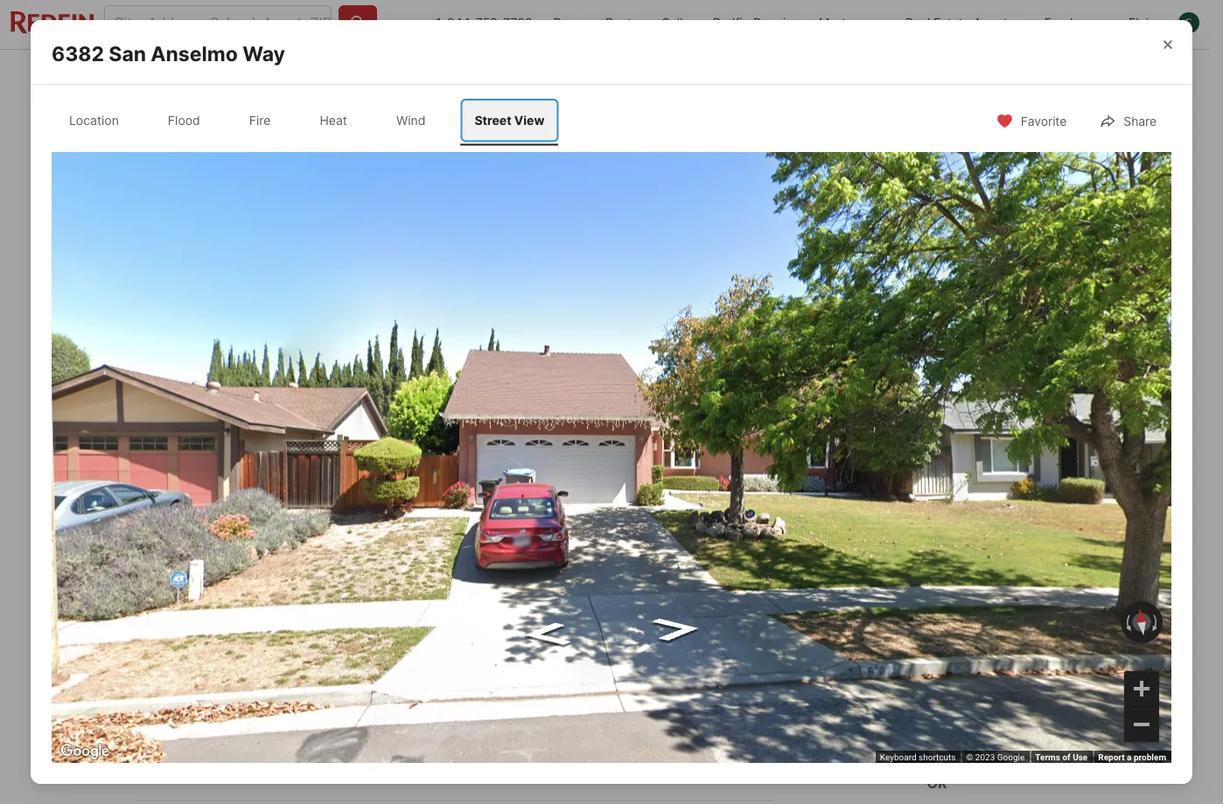 Task type: locate. For each thing, give the bounding box(es) containing it.
2 terms from the left
[[1035, 753, 1060, 763]]

2 terms of use link from the left
[[1035, 753, 1088, 763]]

menu bar
[[1016, 161, 1163, 196]]

0 horizontal spatial tour
[[496, 719, 525, 736]]

times
[[629, 755, 667, 772]]

1 horizontal spatial tour
[[956, 723, 984, 740]]

report a map error link
[[1092, 753, 1166, 763]]

tour
[[832, 522, 873, 547], [956, 723, 984, 740]]

a for report a map error
[[1121, 753, 1126, 763]]

1 vertical spatial street
[[285, 462, 322, 477]]

0 vertical spatial way
[[243, 41, 285, 66]]

4pm
[[257, 118, 280, 131]]

None button
[[811, 551, 890, 633], [897, 552, 977, 633], [984, 552, 1063, 633], [811, 551, 890, 633], [897, 552, 977, 633], [984, 552, 1063, 633]]

active
[[222, 524, 266, 539]]

1,343
[[535, 597, 590, 621]]

more
[[590, 755, 626, 772]]

list box
[[800, 651, 1074, 696]]

terms of use
[[1029, 753, 1082, 763], [1035, 753, 1088, 763]]

use
[[1067, 753, 1082, 763], [1073, 753, 1088, 763]]

2 • from the left
[[332, 754, 339, 771]]

heat tab
[[306, 99, 361, 142]]

pm right 6:00
[[464, 755, 486, 772]]

tour inside schedule tour button
[[956, 723, 984, 740]]

homes
[[236, 719, 281, 736]]

oct
[[839, 609, 862, 622], [926, 609, 948, 622], [1012, 609, 1035, 622]]

1 report from the left
[[1092, 753, 1119, 763]]

tour up map data ©2023 google
[[956, 723, 984, 740]]

1-
[[436, 15, 447, 30]]

get pre-approved link
[[228, 625, 334, 640]]

google right "©2023"
[[991, 753, 1019, 763]]

redfin
[[713, 15, 750, 30]]

to
[[240, 118, 255, 131]]

6382 down for at the left bottom
[[136, 556, 173, 574]]

oct inside saturday 28 oct
[[926, 609, 948, 622]]

1 , from the left
[[298, 556, 302, 574]]

oct down 27
[[839, 609, 862, 622]]

tab
[[348, 53, 479, 95], [479, 53, 619, 95], [619, 53, 703, 95]]

map button
[[1016, 161, 1077, 196]]

6382 san anselmo way , san jose , ca 95119
[[136, 556, 445, 574]]

0 horizontal spatial 2
[[433, 719, 441, 736]]

map
[[1031, 170, 1062, 188], [923, 753, 940, 763]]

6:00
[[429, 755, 461, 772]]

6:00 pm button
[[428, 753, 487, 775]]

of
[[219, 719, 232, 736], [1057, 753, 1065, 763], [1063, 753, 1071, 763]]

2 vertical spatial san
[[187, 695, 213, 712]]

1 horizontal spatial a
[[1121, 753, 1126, 763]]

menu bar containing map
[[1016, 161, 1163, 196]]

,
[[298, 556, 302, 574], [374, 556, 378, 574]]

sale
[[180, 524, 210, 539]]

map region
[[0, 9, 1183, 805]]

1,343 sq ft
[[535, 597, 590, 641]]

0 vertical spatial san
[[109, 41, 146, 66]]

pm right the 3:00
[[220, 755, 242, 772]]

2 google from the left
[[997, 753, 1025, 763]]

user photo image
[[1179, 12, 1200, 33]]

list box containing tour in person
[[800, 651, 1074, 696]]

map inside "popup button"
[[1031, 170, 1062, 188]]

oct down the 29
[[1012, 609, 1035, 622]]

2 right 'within'
[[433, 719, 441, 736]]

view inside button
[[324, 462, 354, 477]]

go
[[800, 522, 828, 547]]

• left 6:00
[[413, 754, 421, 771]]

1 vertical spatial 2
[[433, 719, 441, 736]]

1 terms of use link from the left
[[1029, 753, 1082, 763]]

get
[[228, 625, 249, 640]]

0 vertical spatial tour
[[832, 522, 873, 547]]

google
[[991, 753, 1019, 763], [997, 753, 1025, 763]]

pm right 7:00
[[544, 755, 566, 772]]

1 terms from the left
[[1029, 753, 1054, 763]]

street inside tab
[[475, 113, 511, 128]]

4:00
[[266, 755, 299, 772]]

City, Address, School, Agent, ZIP search field
[[104, 5, 332, 40]]

1 vertical spatial map
[[923, 753, 940, 763]]

way for 6382 san anselmo way , san jose , ca 95119
[[269, 556, 298, 574]]

0 vertical spatial 6382
[[52, 41, 104, 66]]

beds
[[376, 624, 409, 641]]

oct down '28'
[[926, 609, 948, 622]]

approved
[[278, 625, 334, 640]]

0 horizontal spatial oct
[[839, 609, 862, 622]]

gone!
[[611, 719, 648, 736]]

san down sale
[[176, 556, 202, 574]]

tour up friday
[[832, 522, 873, 547]]

anselmo inside 6382 san anselmo way "element"
[[151, 41, 238, 66]]

0 vertical spatial 2
[[451, 597, 464, 621]]

2 , from the left
[[374, 556, 378, 574]]

0 horizontal spatial view
[[324, 462, 354, 477]]

1 vertical spatial tour
[[956, 723, 984, 740]]

map left data
[[923, 753, 940, 763]]

terms for first 'terms of use' link
[[1029, 753, 1054, 763]]

a
[[267, 695, 275, 712], [1121, 753, 1126, 763], [1127, 753, 1132, 763]]

pm right 5:00
[[383, 755, 404, 772]]

3:00 pm button
[[184, 753, 242, 775]]

1 horizontal spatial 2
[[451, 597, 464, 621]]

2
[[451, 597, 464, 621], [433, 719, 441, 736]]

30
[[985, 462, 1001, 477]]

tour left it
[[496, 719, 525, 736]]

location
[[69, 113, 119, 128]]

tour for schedule
[[956, 723, 984, 740]]

oct inside friday 27 oct
[[839, 609, 862, 622]]

6382 up location at the top left
[[52, 41, 104, 66]]

tour left via
[[963, 667, 985, 680]]

redfin premier
[[713, 15, 798, 30]]

0 horizontal spatial a
[[267, 695, 275, 712]]

anselmo down city, address, school, agent, zip search field
[[151, 41, 238, 66]]

0 vertical spatial street
[[475, 113, 511, 128]]

1 vertical spatial way
[[269, 556, 298, 574]]

1 vertical spatial san
[[176, 556, 202, 574]]

tab list
[[52, 95, 576, 146]]

san inside "element"
[[109, 41, 146, 66]]

terms
[[1029, 753, 1054, 763], [1035, 753, 1060, 763]]

san up 47%
[[187, 695, 213, 712]]

open sat, 2pm to 4pm link
[[136, 99, 793, 505]]

1 horizontal spatial ,
[[374, 556, 378, 574]]

street view
[[475, 113, 544, 128], [285, 462, 354, 477]]

6382 san anselmo way, san jose, ca 95119 image
[[136, 99, 793, 501], [800, 99, 1074, 297], [800, 304, 1074, 501]]

0 horizontal spatial street
[[285, 462, 322, 477]]

, left ca
[[374, 556, 378, 574]]

of left report a map error
[[1063, 753, 1071, 763]]

2 use from the left
[[1073, 753, 1088, 763]]

tour for go
[[832, 522, 873, 547]]

0 vertical spatial anselmo
[[151, 41, 238, 66]]

3 tab from the left
[[619, 53, 703, 95]]

1 horizontal spatial view
[[514, 113, 544, 128]]

1 vertical spatial street view
[[285, 462, 354, 477]]

jose
[[216, 695, 249, 712]]

fire
[[249, 113, 271, 128]]

google right '2023'
[[997, 753, 1025, 763]]

2 report from the left
[[1098, 753, 1125, 763]]

1 terms of use from the left
[[1029, 753, 1082, 763]]

map down favorite
[[1031, 170, 1062, 188]]

1 vertical spatial view
[[324, 462, 354, 477]]

759-
[[476, 15, 503, 30]]

san up location at the top left
[[109, 41, 146, 66]]

1 horizontal spatial street view
[[475, 113, 544, 128]]

0 horizontal spatial ,
[[298, 556, 302, 574]]

3
[[376, 597, 389, 621]]

2 oct from the left
[[926, 609, 948, 622]]

oct for 28
[[926, 609, 948, 622]]

2 inside san jose is a hot market 47% of homes accept an offer within 2 weeks. tour it before it's gone!
[[433, 719, 441, 736]]

• left more at the bottom
[[574, 754, 582, 771]]

0 horizontal spatial street view
[[285, 462, 354, 477]]

1 google from the left
[[991, 753, 1019, 763]]

1 horizontal spatial map
[[1031, 170, 1062, 188]]

data
[[942, 753, 960, 763]]

0 horizontal spatial map
[[923, 753, 940, 763]]

map data ©2023 google
[[923, 753, 1019, 763]]

active link
[[222, 524, 266, 539]]

tour left the "in"
[[837, 667, 860, 680]]

30 photos button
[[945, 452, 1060, 487]]

it's
[[588, 719, 607, 736]]

2 horizontal spatial a
[[1127, 753, 1132, 763]]

7:00 pm button
[[509, 753, 567, 775]]

1 vertical spatial anselmo
[[205, 556, 266, 574]]

1 tab from the left
[[348, 53, 479, 95]]

0 horizontal spatial 6382
[[52, 41, 104, 66]]

view inside tab
[[514, 113, 544, 128]]

$1,300,000 est. $9,524 /mo get pre-approved
[[136, 597, 334, 640]]

2 horizontal spatial oct
[[1012, 609, 1035, 622]]

tab list containing location
[[52, 95, 576, 146]]

, left san
[[298, 556, 302, 574]]

pm right 4:00
[[302, 755, 323, 772]]

via
[[988, 667, 1003, 680]]

schedule tour button
[[800, 710, 1074, 752]]

street view inside button
[[285, 462, 354, 477]]

2 pm from the left
[[302, 755, 323, 772]]

• left 4:00
[[250, 754, 258, 771]]

1 horizontal spatial oct
[[926, 609, 948, 622]]

1 horizontal spatial 6382
[[136, 556, 173, 574]]

1 horizontal spatial street
[[475, 113, 511, 128]]

overview tab list
[[136, 50, 717, 95]]

0 vertical spatial map
[[1031, 170, 1062, 188]]

tab list inside 6382 san anselmo way dialog
[[52, 95, 576, 146]]

way
[[243, 41, 285, 66], [269, 556, 298, 574]]

0 vertical spatial view
[[514, 113, 544, 128]]

sunday 29 oct
[[1002, 562, 1045, 622]]

offer
[[354, 719, 385, 736]]

2 tab from the left
[[479, 53, 619, 95]]

est.
[[136, 625, 158, 640]]

2 up "baths"
[[451, 597, 464, 621]]

street inside button
[[285, 462, 322, 477]]

5:00 pm button
[[347, 753, 405, 775]]

2 horizontal spatial tour
[[963, 667, 985, 680]]

report
[[1092, 753, 1119, 763], [1098, 753, 1125, 763]]

oct inside "sunday 29 oct"
[[1012, 609, 1035, 622]]

3 pm from the left
[[383, 755, 404, 772]]

3 oct from the left
[[1012, 609, 1035, 622]]

saturday
[[910, 562, 964, 575]]

• left 7:00
[[494, 754, 502, 771]]

favorite
[[1021, 114, 1067, 129]]

6382 for 6382 san anselmo way , san jose , ca 95119
[[136, 556, 173, 574]]

report a problem link
[[1098, 753, 1166, 763]]

way up overview
[[243, 41, 285, 66]]

1 oct from the left
[[839, 609, 862, 622]]

overview tab
[[252, 53, 348, 95]]

29
[[1007, 577, 1040, 607]]

1 pm from the left
[[220, 755, 242, 772]]

anselmo down active 'link'
[[205, 556, 266, 574]]

1 horizontal spatial tour
[[837, 667, 860, 680]]

google image
[[56, 741, 114, 764], [56, 741, 114, 764]]

video
[[1006, 667, 1033, 680]]

a for report a problem
[[1127, 753, 1132, 763]]

1 vertical spatial 6382
[[136, 556, 173, 574]]

• left 5:00
[[332, 754, 339, 771]]

0 vertical spatial street view
[[475, 113, 544, 128]]

ft
[[556, 624, 569, 641]]

of right 47%
[[219, 719, 232, 736]]

way left san
[[269, 556, 298, 574]]

way inside "element"
[[243, 41, 285, 66]]

heat
[[320, 113, 347, 128]]

oct for 27
[[839, 609, 862, 622]]

0 horizontal spatial tour
[[832, 522, 873, 547]]

6382 inside "element"
[[52, 41, 104, 66]]

an
[[334, 719, 350, 736]]



Task type: describe. For each thing, give the bounding box(es) containing it.
sq
[[535, 624, 552, 641]]

sat,
[[189, 118, 212, 131]]

tour for tour via video chat
[[963, 667, 985, 680]]

5 pm from the left
[[544, 755, 566, 772]]

video button
[[150, 452, 239, 487]]

30 photos
[[985, 462, 1045, 477]]

2 inside "2 baths"
[[451, 597, 464, 621]]

more times link
[[590, 755, 667, 772]]

street view inside tab
[[475, 113, 544, 128]]

for sale - active
[[152, 524, 266, 539]]

hot
[[278, 695, 301, 712]]

error
[[1147, 753, 1166, 763]]

2 terms of use from the left
[[1035, 753, 1088, 763]]

menu bar inside 6382 san anselmo way dialog
[[1016, 161, 1163, 196]]

report a problem
[[1098, 753, 1166, 763]]

san jose is a hot market 47% of homes accept an offer within 2 weeks. tour it before it's gone!
[[187, 695, 648, 736]]

report for report a map error
[[1092, 753, 1119, 763]]

tour via video chat option
[[928, 651, 1074, 696]]

95119
[[406, 556, 445, 574]]

next image
[[1053, 578, 1081, 606]]

7:00
[[510, 755, 541, 772]]

schedule tour
[[890, 723, 984, 740]]

open
[[157, 118, 186, 131]]

28
[[921, 577, 953, 607]]

video
[[189, 462, 224, 477]]

san for 6382 san anselmo way
[[109, 41, 146, 66]]

feed button
[[1034, 0, 1118, 49]]

map
[[1128, 753, 1145, 763]]

jose
[[339, 556, 374, 574]]

location tab
[[55, 99, 133, 142]]

before
[[541, 719, 584, 736]]

in
[[862, 667, 872, 680]]

of right the © 2023 google
[[1057, 753, 1065, 763]]

wind
[[396, 113, 426, 128]]

redfin premier button
[[702, 0, 808, 49]]

san for 6382 san anselmo way , san jose , ca 95119
[[176, 556, 202, 574]]

1 • from the left
[[250, 754, 258, 771]]

anselmo for 6382 san anselmo way , san jose , ca 95119
[[205, 556, 266, 574]]

6382 san anselmo way dialog
[[0, 9, 1193, 805]]

within
[[389, 719, 429, 736]]

for
[[152, 524, 176, 539]]

3 • from the left
[[413, 754, 421, 771]]

of inside san jose is a hot market 47% of homes accept an offer within 2 weeks. tour it before it's gone!
[[219, 719, 232, 736]]

today: 3:00 pm • 4:00 pm • 5:00 pm • 6:00 pm • 7:00 pm • more times
[[136, 754, 667, 772]]

favorite button
[[981, 103, 1082, 138]]

baths
[[451, 624, 489, 641]]

4:00 pm button
[[265, 753, 324, 775]]

satellite
[[1092, 170, 1148, 188]]

is
[[252, 695, 264, 712]]

fire tab
[[235, 99, 285, 142]]

/mo
[[202, 625, 224, 640]]

tour via video chat
[[963, 667, 1058, 680]]

tour for tour in person
[[837, 667, 860, 680]]

anselmo for 6382 san anselmo way
[[151, 41, 238, 66]]

2023
[[975, 753, 995, 763]]

keyboard shortcuts
[[880, 753, 956, 763]]

san inside san jose is a hot market 47% of homes accept an offer within 2 weeks. tour it before it's gone!
[[187, 695, 213, 712]]

tour inside san jose is a hot market 47% of homes accept an offer within 2 weeks. tour it before it's gone!
[[496, 719, 525, 736]]

home
[[920, 522, 975, 547]]

map for map
[[1031, 170, 1062, 188]]

844-
[[447, 15, 476, 30]]

shortcuts
[[919, 753, 956, 763]]

chat
[[1036, 667, 1058, 680]]

ca
[[382, 556, 402, 574]]

submit search image
[[349, 14, 367, 31]]

terms for first 'terms of use' link from the right
[[1035, 753, 1060, 763]]

6382 for 6382 san anselmo way
[[52, 41, 104, 66]]

6382 san anselmo way element
[[52, 20, 306, 66]]

share
[[1124, 114, 1157, 129]]

this
[[878, 522, 915, 547]]

5:00
[[348, 755, 380, 772]]

wind tab
[[382, 99, 440, 142]]

4 pm from the left
[[464, 755, 486, 772]]

map entry image
[[657, 522, 773, 639]]

keyboard shortcuts button
[[880, 752, 956, 764]]

market
[[304, 695, 353, 712]]

flood tab
[[154, 99, 214, 142]]

3:00
[[185, 755, 217, 772]]

saturday 28 oct
[[910, 562, 964, 622]]

street view button
[[246, 452, 369, 487]]

san
[[306, 556, 335, 574]]

weeks.
[[445, 719, 492, 736]]

friday 27 oct
[[832, 562, 868, 622]]

map for map data ©2023 google
[[923, 753, 940, 763]]

way for 6382 san anselmo way
[[243, 41, 285, 66]]

1 use from the left
[[1067, 753, 1082, 763]]

oct for 29
[[1012, 609, 1035, 622]]

2 baths
[[451, 597, 489, 641]]

report for report a problem
[[1098, 753, 1125, 763]]

5 • from the left
[[574, 754, 582, 771]]

report a map error
[[1092, 753, 1166, 763]]

accept
[[285, 719, 330, 736]]

feed
[[1044, 15, 1073, 30]]

6382 san anselmo way
[[52, 41, 285, 66]]

or
[[927, 775, 947, 792]]

4 • from the left
[[494, 754, 502, 771]]

a inside san jose is a hot market 47% of homes accept an offer within 2 weeks. tour it before it's gone!
[[267, 695, 275, 712]]

7732
[[503, 15, 532, 30]]

schedule
[[890, 723, 953, 740]]

share button
[[1084, 103, 1172, 138]]

©
[[966, 753, 973, 763]]

pre-
[[252, 625, 278, 640]]

tour in person option
[[800, 651, 928, 696]]

street view tab
[[461, 99, 558, 142]]

problem
[[1134, 753, 1166, 763]]

©2023
[[962, 753, 989, 763]]

friday
[[832, 562, 868, 575]]

sunday
[[1002, 562, 1045, 575]]

-
[[213, 524, 219, 539]]

2pm
[[214, 118, 237, 131]]

$1,300,000
[[136, 597, 251, 621]]



Task type: vqa. For each thing, say whether or not it's contained in the screenshot.
a related to Report a problem
yes



